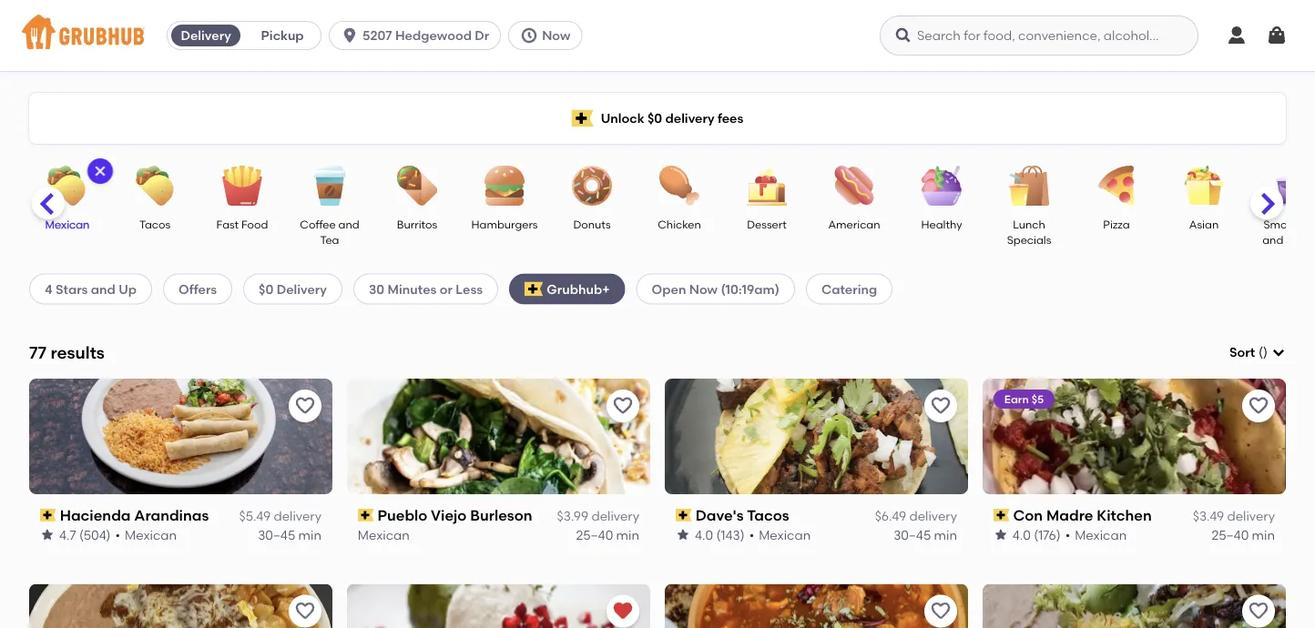 Task type: describe. For each thing, give the bounding box(es) containing it.
tea
[[320, 234, 339, 247]]

mexican down pueblo on the bottom left
[[358, 527, 410, 543]]

casa garcia's mexican restaurant logo image
[[29, 585, 333, 629]]

4.7
[[59, 527, 76, 543]]

delivery for dave's tacos
[[910, 509, 958, 524]]

fees
[[718, 111, 744, 126]]

delivery button
[[168, 21, 244, 50]]

american image
[[823, 166, 886, 206]]

0 horizontal spatial tacos
[[139, 218, 170, 231]]

save this restaurant button for pueblo viejo burleson logo
[[607, 390, 640, 423]]

25–40 min for con madre kitchen
[[1212, 527, 1275, 543]]

25–40 for pueblo viejo burleson
[[576, 527, 613, 543]]

viejo
[[431, 507, 467, 525]]

delivery for con madre kitchen
[[1228, 509, 1275, 524]]

madre
[[1047, 507, 1094, 525]]

taqueria arandas 2 logo image
[[983, 585, 1286, 629]]

results
[[51, 343, 105, 363]]

(10:19am)
[[721, 281, 780, 297]]

arandinas
[[134, 507, 209, 525]]

healthy
[[921, 218, 963, 231]]

• mexican for arandinas
[[115, 527, 177, 543]]

hedgewood
[[395, 28, 472, 43]]

dave's tacos
[[696, 507, 790, 525]]

grubhub+
[[547, 281, 610, 297]]

lunch specials
[[1007, 218, 1052, 247]]

0 horizontal spatial $0
[[259, 281, 274, 297]]

con
[[1014, 507, 1044, 525]]

• for madre
[[1066, 527, 1071, 543]]

mexican for hacienda arandinas
[[125, 527, 177, 543]]

open now (10:19am)
[[652, 281, 780, 297]]

grubhub plus flag logo image for unlock $0 delivery fees
[[572, 110, 594, 127]]

min for con madre kitchen
[[1252, 527, 1275, 543]]

star icon image for con madre kitchen
[[994, 528, 1009, 543]]

• mexican for madre
[[1066, 527, 1127, 543]]

taco-mex logo image
[[665, 585, 968, 629]]

pueblo
[[378, 507, 428, 525]]

burleson
[[471, 507, 533, 525]]

(504)
[[79, 527, 111, 543]]

delivery for pueblo viejo burleson
[[592, 509, 640, 524]]

and for smoothies and juic
[[1263, 234, 1284, 247]]

american
[[829, 218, 881, 231]]

77 results
[[29, 343, 105, 363]]

25–40 for con madre kitchen
[[1212, 527, 1249, 543]]

fast food image
[[210, 166, 274, 206]]

(143)
[[717, 527, 745, 543]]

(176)
[[1035, 527, 1061, 543]]

$0 delivery
[[259, 281, 327, 297]]

$6.49
[[875, 509, 907, 524]]

1 horizontal spatial tacos
[[747, 507, 790, 525]]

up
[[119, 281, 137, 297]]

fast food
[[216, 218, 268, 231]]

unlock
[[601, 111, 645, 126]]

30
[[369, 281, 385, 297]]

lunch specials image
[[998, 166, 1061, 206]]

minutes
[[388, 281, 437, 297]]

saved restaurant image
[[612, 601, 634, 623]]

catering
[[822, 281, 878, 297]]

4.0 (143)
[[695, 527, 745, 543]]

30–45 min for dave's tacos
[[894, 527, 958, 543]]

save this restaurant image for pueblo viejo burleson
[[612, 395, 634, 417]]

dr
[[475, 28, 489, 43]]

kitchen
[[1097, 507, 1153, 525]]

pueblo viejo burleson
[[378, 507, 533, 525]]

coffee
[[300, 218, 336, 231]]

save this restaurant image inside button
[[930, 601, 952, 623]]

less
[[456, 281, 483, 297]]

77
[[29, 343, 46, 363]]

sort
[[1230, 345, 1256, 360]]

4 stars and up
[[45, 281, 137, 297]]

• for arandinas
[[115, 527, 120, 543]]

min for hacienda arandinas
[[298, 527, 322, 543]]

1 vertical spatial now
[[689, 281, 718, 297]]

delivery inside button
[[181, 28, 231, 43]]

now button
[[509, 21, 590, 50]]

donuts
[[573, 218, 611, 231]]

coffee and tea image
[[298, 166, 362, 206]]

4.7 (504)
[[59, 527, 111, 543]]

$3.49 delivery
[[1193, 509, 1275, 524]]

mexican down mexican image
[[45, 218, 90, 231]]

2 horizontal spatial svg image
[[1266, 25, 1288, 46]]

coffee and tea
[[300, 218, 360, 247]]

30 minutes or less
[[369, 281, 483, 297]]

$3.99
[[557, 509, 589, 524]]

save this restaurant image for dave's tacos
[[930, 395, 952, 417]]

dave's tacos logo image
[[665, 379, 968, 495]]

save this restaurant button for dave's tacos logo
[[925, 390, 958, 423]]

5207
[[363, 28, 392, 43]]

hamburgers image
[[473, 166, 537, 206]]

4.0 for dave's tacos
[[695, 527, 714, 543]]

none field containing sort
[[1230, 344, 1286, 362]]

1 horizontal spatial $0
[[648, 111, 662, 126]]

delivery for hacienda arandinas
[[274, 509, 322, 524]]

save this restaurant button for taco-mex logo
[[925, 596, 958, 628]]

now inside button
[[542, 28, 571, 43]]

$5.49
[[239, 509, 271, 524]]

hamburgers
[[471, 218, 538, 231]]

save this restaurant image for hacienda arandinas
[[294, 395, 316, 417]]

subscription pass image for dave's tacos
[[676, 509, 692, 522]]

pickup
[[261, 28, 304, 43]]

subscription pass image for hacienda arandinas
[[40, 509, 56, 522]]



Task type: locate. For each thing, give the bounding box(es) containing it.
Search for food, convenience, alcohol... search field
[[880, 15, 1199, 56]]

0 horizontal spatial now
[[542, 28, 571, 43]]

subscription pass image for pueblo viejo burleson
[[358, 509, 374, 522]]

3 star icon image from the left
[[994, 528, 1009, 543]]

$3.49
[[1193, 509, 1225, 524]]

4.0 for con madre kitchen
[[1013, 527, 1031, 543]]

con madre kitchen logo image
[[983, 379, 1286, 495]]

food
[[241, 218, 268, 231]]

30–45 min
[[258, 527, 322, 543], [894, 527, 958, 543]]

1 vertical spatial tacos
[[747, 507, 790, 525]]

1 • mexican from the left
[[115, 527, 177, 543]]

mexican image
[[36, 166, 99, 206]]

delivery right $5.49
[[274, 509, 322, 524]]

• mexican down dave's tacos
[[749, 527, 811, 543]]

earn $5
[[1005, 392, 1044, 406]]

5207 hedgewood dr button
[[329, 21, 509, 50]]

2 vertical spatial and
[[91, 281, 116, 297]]

2 horizontal spatial •
[[1066, 527, 1071, 543]]

now right dr at the left
[[542, 28, 571, 43]]

star icon image for hacienda arandinas
[[40, 528, 55, 543]]

1 25–40 min from the left
[[576, 527, 640, 543]]

svg image
[[1226, 25, 1248, 46], [895, 26, 913, 45], [93, 164, 108, 179], [1272, 345, 1286, 360]]

star icon image for dave's tacos
[[676, 528, 691, 543]]

1 horizontal spatial • mexican
[[749, 527, 811, 543]]

dessert
[[747, 218, 787, 231]]

1 horizontal spatial 30–45 min
[[894, 527, 958, 543]]

min down $3.49 delivery
[[1252, 527, 1275, 543]]

and up the tea
[[339, 218, 360, 231]]

unlock $0 delivery fees
[[601, 111, 744, 126]]

4 min from the left
[[1252, 527, 1275, 543]]

donuts image
[[560, 166, 624, 206]]

• for tacos
[[749, 527, 755, 543]]

1 • from the left
[[115, 527, 120, 543]]

0 horizontal spatial star icon image
[[40, 528, 55, 543]]

con madre kitchen
[[1014, 507, 1153, 525]]

save this restaurant button for casa garcia's mexican restaurant logo
[[289, 596, 322, 628]]

save this restaurant button for hacienda arandinas logo
[[289, 390, 322, 423]]

0 horizontal spatial 30–45
[[258, 527, 295, 543]]

30–45 for hacienda arandinas
[[258, 527, 295, 543]]

subscription pass image
[[40, 509, 56, 522], [358, 509, 374, 522], [676, 509, 692, 522], [994, 509, 1010, 522]]

min for pueblo viejo burleson
[[616, 527, 640, 543]]

0 vertical spatial $0
[[648, 111, 662, 126]]

• mexican down con madre kitchen
[[1066, 527, 1127, 543]]

0 vertical spatial tacos
[[139, 218, 170, 231]]

delivery right $3.49
[[1228, 509, 1275, 524]]

hacienda arandinas logo image
[[29, 379, 333, 495]]

0 vertical spatial save this restaurant image
[[1248, 395, 1270, 417]]

4
[[45, 281, 53, 297]]

1 30–45 from the left
[[258, 527, 295, 543]]

subscription pass image left dave's on the bottom
[[676, 509, 692, 522]]

4.0 down dave's on the bottom
[[695, 527, 714, 543]]

delivery down the tea
[[277, 281, 327, 297]]

tacos
[[139, 218, 170, 231], [747, 507, 790, 525]]

1 vertical spatial delivery
[[277, 281, 327, 297]]

and left up
[[91, 281, 116, 297]]

tacos right dave's on the bottom
[[747, 507, 790, 525]]

)
[[1264, 345, 1268, 360]]

0 horizontal spatial • mexican
[[115, 527, 177, 543]]

subscription pass image left hacienda
[[40, 509, 56, 522]]

chicken
[[658, 218, 701, 231]]

mexican for dave's tacos
[[759, 527, 811, 543]]

3 subscription pass image from the left
[[676, 509, 692, 522]]

25–40 min for pueblo viejo burleson
[[576, 527, 640, 543]]

delivery right $6.49
[[910, 509, 958, 524]]

hacienda
[[60, 507, 131, 525]]

25–40 min
[[576, 527, 640, 543], [1212, 527, 1275, 543]]

open
[[652, 281, 686, 297]]

svg image inside 5207 hedgewood dr button
[[341, 26, 359, 45]]

min
[[298, 527, 322, 543], [616, 527, 640, 543], [934, 527, 958, 543], [1252, 527, 1275, 543]]

burritos
[[397, 218, 437, 231]]

3 • mexican from the left
[[1066, 527, 1127, 543]]

1 25–40 from the left
[[576, 527, 613, 543]]

30–45 down $6.49 delivery
[[894, 527, 931, 543]]

4.0
[[695, 527, 714, 543], [1013, 527, 1031, 543]]

delivery
[[181, 28, 231, 43], [277, 281, 327, 297]]

2 horizontal spatial and
[[1263, 234, 1284, 247]]

2 star icon image from the left
[[676, 528, 691, 543]]

main navigation navigation
[[0, 0, 1316, 71]]

0 horizontal spatial 25–40
[[576, 527, 613, 543]]

svg image for 5207 hedgewood dr
[[341, 26, 359, 45]]

2 25–40 min from the left
[[1212, 527, 1275, 543]]

tacos image
[[123, 166, 187, 206]]

0 vertical spatial grubhub plus flag logo image
[[572, 110, 594, 127]]

• right (143)
[[749, 527, 755, 543]]

0 horizontal spatial save this restaurant image
[[930, 601, 952, 623]]

mexican
[[45, 218, 90, 231], [125, 527, 177, 543], [358, 527, 410, 543], [759, 527, 811, 543], [1075, 527, 1127, 543]]

offers
[[179, 281, 217, 297]]

min for dave's tacos
[[934, 527, 958, 543]]

1 vertical spatial grubhub plus flag logo image
[[525, 282, 543, 297]]

2 30–45 from the left
[[894, 527, 931, 543]]

pueblo viejo burleson logo image
[[347, 379, 651, 495]]

stars
[[56, 281, 88, 297]]

svg image
[[1266, 25, 1288, 46], [341, 26, 359, 45], [520, 26, 539, 45]]

30–45 min for hacienda arandinas
[[258, 527, 322, 543]]

25–40 min down $3.49 delivery
[[1212, 527, 1275, 543]]

tacos down tacos image
[[139, 218, 170, 231]]

(
[[1259, 345, 1264, 360]]

30–45
[[258, 527, 295, 543], [894, 527, 931, 543]]

star icon image left 4.7
[[40, 528, 55, 543]]

min down $6.49 delivery
[[934, 527, 958, 543]]

2 horizontal spatial • mexican
[[1066, 527, 1127, 543]]

1 horizontal spatial save this restaurant image
[[1248, 395, 1270, 417]]

or
[[440, 281, 453, 297]]

5207 hedgewood dr
[[363, 28, 489, 43]]

0 horizontal spatial grubhub plus flag logo image
[[525, 282, 543, 297]]

1 horizontal spatial 25–40
[[1212, 527, 1249, 543]]

and for coffee and tea
[[339, 218, 360, 231]]

2 min from the left
[[616, 527, 640, 543]]

30–45 min down $5.49 delivery
[[258, 527, 322, 543]]

chicken image
[[648, 166, 712, 206]]

1 4.0 from the left
[[695, 527, 714, 543]]

30–45 for dave's tacos
[[894, 527, 931, 543]]

delivery right $3.99 on the left bottom
[[592, 509, 640, 524]]

hecho en mexico logo image
[[347, 585, 651, 629]]

subscription pass image left pueblo on the bottom left
[[358, 509, 374, 522]]

2 • from the left
[[749, 527, 755, 543]]

1 vertical spatial and
[[1263, 234, 1284, 247]]

1 subscription pass image from the left
[[40, 509, 56, 522]]

dave's
[[696, 507, 744, 525]]

2 • mexican from the left
[[749, 527, 811, 543]]

star icon image
[[40, 528, 55, 543], [676, 528, 691, 543], [994, 528, 1009, 543]]

specials
[[1007, 234, 1052, 247]]

grubhub plus flag logo image left grubhub+
[[525, 282, 543, 297]]

asian
[[1190, 218, 1219, 231]]

delivery left pickup
[[181, 28, 231, 43]]

mexican down hacienda arandinas
[[125, 527, 177, 543]]

2 25–40 from the left
[[1212, 527, 1249, 543]]

3 • from the left
[[1066, 527, 1071, 543]]

smoothies
[[1264, 218, 1316, 231]]

save this restaurant button for taqueria arandas 2 logo
[[1243, 596, 1275, 628]]

mexican down con madre kitchen
[[1075, 527, 1127, 543]]

0 horizontal spatial 4.0
[[695, 527, 714, 543]]

1 horizontal spatial now
[[689, 281, 718, 297]]

pizza
[[1104, 218, 1130, 231]]

0 vertical spatial delivery
[[181, 28, 231, 43]]

delivery left the fees
[[666, 111, 715, 126]]

pickup button
[[244, 21, 321, 50]]

0 horizontal spatial 30–45 min
[[258, 527, 322, 543]]

$5
[[1032, 392, 1044, 406]]

save this restaurant image
[[1248, 395, 1270, 417], [930, 601, 952, 623]]

• right (504)
[[115, 527, 120, 543]]

$0 down food
[[259, 281, 274, 297]]

and
[[339, 218, 360, 231], [1263, 234, 1284, 247], [91, 281, 116, 297]]

saved restaurant button
[[607, 596, 640, 628]]

$3.99 delivery
[[557, 509, 640, 524]]

now
[[542, 28, 571, 43], [689, 281, 718, 297]]

$5.49 delivery
[[239, 509, 322, 524]]

now right open
[[689, 281, 718, 297]]

1 horizontal spatial 30–45
[[894, 527, 931, 543]]

mexican down dave's tacos
[[759, 527, 811, 543]]

healthy image
[[910, 166, 974, 206]]

0 horizontal spatial 25–40 min
[[576, 527, 640, 543]]

grubhub plus flag logo image
[[572, 110, 594, 127], [525, 282, 543, 297]]

fast
[[216, 218, 239, 231]]

hacienda arandinas
[[60, 507, 209, 525]]

3 min from the left
[[934, 527, 958, 543]]

1 vertical spatial $0
[[259, 281, 274, 297]]

save this restaurant button
[[289, 390, 322, 423], [607, 390, 640, 423], [925, 390, 958, 423], [1243, 390, 1275, 423], [289, 596, 322, 628], [925, 596, 958, 628], [1243, 596, 1275, 628]]

• mexican
[[115, 527, 177, 543], [749, 527, 811, 543], [1066, 527, 1127, 543]]

0 horizontal spatial svg image
[[341, 26, 359, 45]]

subscription pass image for con madre kitchen
[[994, 509, 1010, 522]]

earn
[[1005, 392, 1030, 406]]

burritos image
[[385, 166, 449, 206]]

• mexican down hacienda arandinas
[[115, 527, 177, 543]]

and down smoothies
[[1263, 234, 1284, 247]]

$0 right unlock on the left
[[648, 111, 662, 126]]

•
[[115, 527, 120, 543], [749, 527, 755, 543], [1066, 527, 1071, 543]]

30–45 min down $6.49 delivery
[[894, 527, 958, 543]]

1 horizontal spatial and
[[339, 218, 360, 231]]

1 vertical spatial save this restaurant image
[[930, 601, 952, 623]]

svg image for now
[[520, 26, 539, 45]]

0 horizontal spatial and
[[91, 281, 116, 297]]

$0
[[648, 111, 662, 126], [259, 281, 274, 297]]

smoothies and juic
[[1263, 218, 1316, 247]]

0 horizontal spatial delivery
[[181, 28, 231, 43]]

4 subscription pass image from the left
[[994, 509, 1010, 522]]

2 horizontal spatial star icon image
[[994, 528, 1009, 543]]

None field
[[1230, 344, 1286, 362]]

1 star icon image from the left
[[40, 528, 55, 543]]

min down $5.49 delivery
[[298, 527, 322, 543]]

• mexican for tacos
[[749, 527, 811, 543]]

grubhub plus flag logo image for grubhub+
[[525, 282, 543, 297]]

min down '$3.99 delivery'
[[616, 527, 640, 543]]

dessert image
[[735, 166, 799, 206]]

1 30–45 min from the left
[[258, 527, 322, 543]]

asian image
[[1173, 166, 1236, 206]]

1 horizontal spatial svg image
[[520, 26, 539, 45]]

1 horizontal spatial 4.0
[[1013, 527, 1031, 543]]

25–40 down '$3.99 delivery'
[[576, 527, 613, 543]]

subscription pass image left the con
[[994, 509, 1010, 522]]

and inside coffee and tea
[[339, 218, 360, 231]]

2 4.0 from the left
[[1013, 527, 1031, 543]]

1 horizontal spatial •
[[749, 527, 755, 543]]

4.0 down the con
[[1013, 527, 1031, 543]]

1 horizontal spatial 25–40 min
[[1212, 527, 1275, 543]]

$6.49 delivery
[[875, 509, 958, 524]]

star icon image left 4.0 (176)
[[994, 528, 1009, 543]]

sort ( )
[[1230, 345, 1268, 360]]

pizza image
[[1085, 166, 1149, 206]]

30–45 down $5.49 delivery
[[258, 527, 295, 543]]

star icon image left 4.0 (143)
[[676, 528, 691, 543]]

delivery
[[666, 111, 715, 126], [274, 509, 322, 524], [592, 509, 640, 524], [910, 509, 958, 524], [1228, 509, 1275, 524]]

2 30–45 min from the left
[[894, 527, 958, 543]]

• down madre
[[1066, 527, 1071, 543]]

1 min from the left
[[298, 527, 322, 543]]

0 vertical spatial and
[[339, 218, 360, 231]]

and inside smoothies and juic
[[1263, 234, 1284, 247]]

1 horizontal spatial grubhub plus flag logo image
[[572, 110, 594, 127]]

lunch
[[1013, 218, 1046, 231]]

0 horizontal spatial •
[[115, 527, 120, 543]]

1 horizontal spatial star icon image
[[676, 528, 691, 543]]

25–40 min down '$3.99 delivery'
[[576, 527, 640, 543]]

1 horizontal spatial delivery
[[277, 281, 327, 297]]

2 subscription pass image from the left
[[358, 509, 374, 522]]

mexican for con madre kitchen
[[1075, 527, 1127, 543]]

0 vertical spatial now
[[542, 28, 571, 43]]

svg image inside now button
[[520, 26, 539, 45]]

25–40 down $3.49 delivery
[[1212, 527, 1249, 543]]

4.0 (176)
[[1013, 527, 1061, 543]]

grubhub plus flag logo image left unlock on the left
[[572, 110, 594, 127]]

save this restaurant image
[[294, 395, 316, 417], [612, 395, 634, 417], [930, 395, 952, 417], [294, 601, 316, 623], [1248, 601, 1270, 623]]



Task type: vqa. For each thing, say whether or not it's contained in the screenshot.
$3.49
yes



